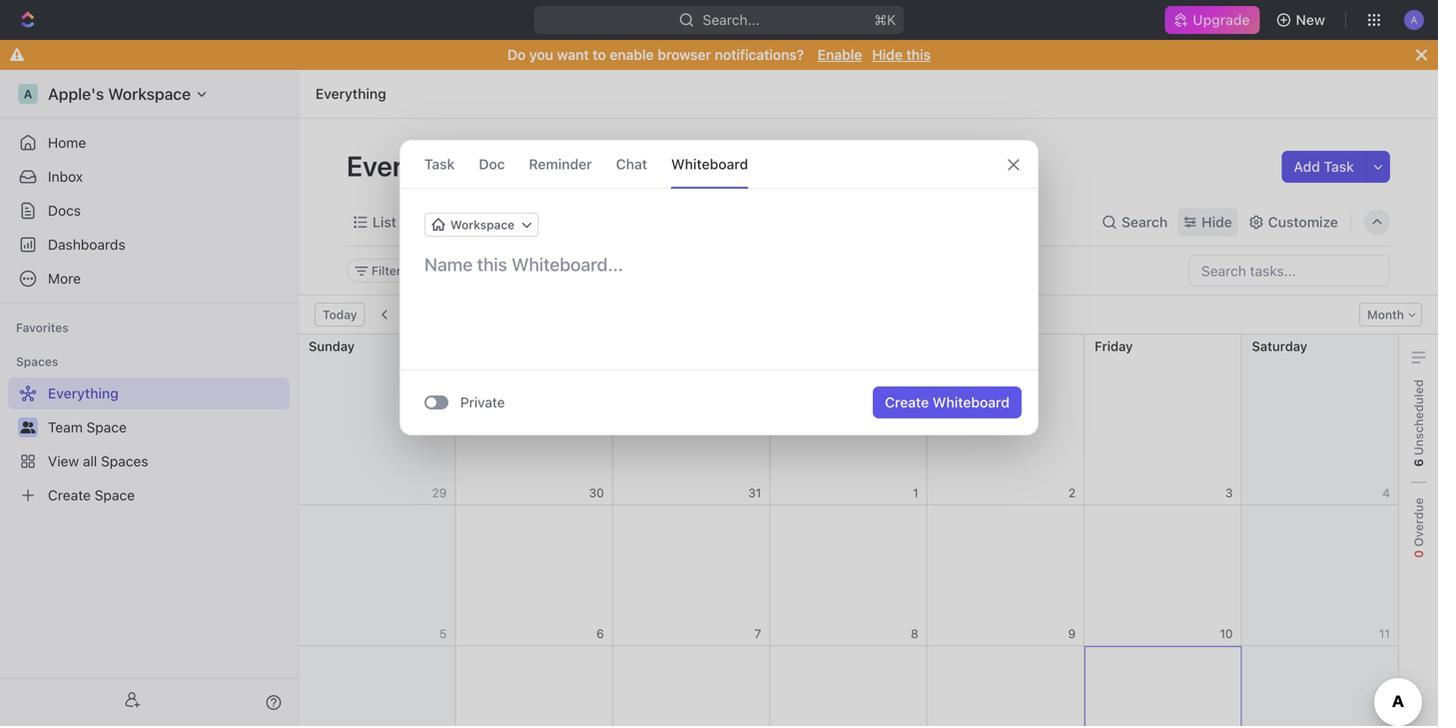 Task type: locate. For each thing, give the bounding box(es) containing it.
show
[[446, 264, 477, 278]]

unscheduled
[[1412, 380, 1426, 459]]

favorites
[[16, 321, 69, 335]]

docs
[[48, 202, 81, 219]]

everything
[[316, 85, 386, 102], [347, 149, 489, 182]]

add task button
[[1282, 151, 1367, 183]]

1 horizontal spatial task
[[1324, 158, 1355, 175]]

0 vertical spatial whiteboard
[[671, 156, 749, 172]]

add
[[1294, 158, 1321, 175]]

2 vertical spatial hide
[[553, 264, 579, 278]]

search
[[1122, 214, 1168, 230]]

doc
[[479, 156, 505, 172]]

task right add
[[1324, 158, 1355, 175]]

create
[[885, 394, 929, 411]]

add task
[[1294, 158, 1355, 175]]

private
[[461, 394, 505, 411]]

1 horizontal spatial whiteboard
[[933, 394, 1010, 411]]

whiteboard right create
[[933, 394, 1010, 411]]

task left 'doc'
[[425, 156, 455, 172]]

enable
[[818, 46, 862, 63]]

reminder button
[[529, 141, 592, 188]]

hide
[[872, 46, 903, 63], [1202, 214, 1233, 230], [553, 264, 579, 278]]

home link
[[8, 127, 290, 159]]

task
[[425, 156, 455, 172], [1324, 158, 1355, 175]]

row
[[299, 335, 1400, 506], [299, 506, 1400, 646], [299, 646, 1400, 726]]

this
[[907, 46, 931, 63]]

Search tasks... text field
[[1190, 256, 1390, 286]]

dashboards
[[48, 236, 125, 253]]

2 horizontal spatial hide
[[1202, 214, 1233, 230]]

hide left this
[[872, 46, 903, 63]]

today button
[[315, 303, 365, 327]]

search...
[[703, 11, 760, 28]]

whiteboard right chat
[[671, 156, 749, 172]]

grid
[[298, 335, 1400, 726]]

0 horizontal spatial task
[[425, 156, 455, 172]]

saturday
[[1252, 339, 1308, 354]]

closed
[[480, 264, 519, 278]]

task inside dialog
[[425, 156, 455, 172]]

inbox link
[[8, 161, 290, 193]]

notifications?
[[715, 46, 804, 63]]

tree
[[8, 378, 290, 512]]

favorites button
[[8, 316, 77, 340]]

calendar
[[510, 214, 569, 230]]

hide right search
[[1202, 214, 1233, 230]]

hide down calendar
[[553, 264, 579, 278]]

list
[[373, 214, 397, 230]]

board link
[[430, 208, 473, 236]]

0 horizontal spatial hide
[[553, 264, 579, 278]]

dialog
[[400, 140, 1039, 436]]

3 row from the top
[[299, 646, 1400, 726]]

hide inside dropdown button
[[1202, 214, 1233, 230]]

0
[[1412, 550, 1426, 558]]

customize button
[[1243, 208, 1345, 236]]

doc button
[[479, 141, 505, 188]]

whiteboard button
[[671, 141, 749, 188]]

workspace button
[[425, 213, 539, 237]]

0 horizontal spatial whiteboard
[[671, 156, 749, 172]]

show closed
[[446, 264, 519, 278]]

1 vertical spatial whiteboard
[[933, 394, 1010, 411]]

1 vertical spatial hide
[[1202, 214, 1233, 230]]

0 vertical spatial hide
[[872, 46, 903, 63]]

create whiteboard button
[[873, 387, 1022, 419]]

create whiteboard
[[885, 394, 1010, 411]]

customize
[[1269, 214, 1339, 230]]

task button
[[425, 141, 455, 188]]

whiteboard
[[671, 156, 749, 172], [933, 394, 1010, 411]]



Task type: vqa. For each thing, say whether or not it's contained in the screenshot.
Sidebar Navigation
yes



Task type: describe. For each thing, give the bounding box(es) containing it.
chat button
[[616, 141, 647, 188]]

dashboards link
[[8, 229, 290, 261]]

do you want to enable browser notifications? enable hide this
[[508, 46, 931, 63]]

sunday
[[309, 339, 355, 354]]

everything link
[[311, 82, 391, 106]]

sidebar navigation
[[0, 70, 299, 726]]

task inside add task button
[[1324, 158, 1355, 175]]

new button
[[1268, 4, 1338, 36]]

reminder
[[529, 156, 592, 172]]

6
[[1412, 459, 1426, 467]]

workspace button
[[425, 213, 539, 237]]

Name this Whiteboard... field
[[401, 253, 1038, 277]]

calendar link
[[506, 208, 569, 236]]

tree inside sidebar 'navigation'
[[8, 378, 290, 512]]

1 row from the top
[[299, 335, 1400, 506]]

search button
[[1096, 208, 1174, 236]]

want
[[557, 46, 589, 63]]

to
[[593, 46, 606, 63]]

home
[[48, 134, 86, 151]]

hide button
[[1178, 208, 1239, 236]]

spaces
[[16, 355, 58, 369]]

do
[[508, 46, 526, 63]]

workspace
[[451, 218, 515, 232]]

grid containing sunday
[[298, 335, 1400, 726]]

docs link
[[8, 195, 290, 227]]

enable
[[610, 46, 654, 63]]

today
[[323, 308, 357, 322]]

upgrade
[[1193, 11, 1250, 28]]

whiteboard inside button
[[933, 394, 1010, 411]]

1 horizontal spatial hide
[[872, 46, 903, 63]]

chat
[[616, 156, 647, 172]]

friday
[[1095, 339, 1133, 354]]

show closed button
[[421, 259, 528, 283]]

browser
[[658, 46, 711, 63]]

⌘k
[[874, 11, 896, 28]]

list link
[[369, 208, 397, 236]]

2 row from the top
[[299, 506, 1400, 646]]

upgrade link
[[1165, 6, 1260, 34]]

0 vertical spatial everything
[[316, 85, 386, 102]]

you
[[530, 46, 554, 63]]

dialog containing task
[[400, 140, 1039, 436]]

1 vertical spatial everything
[[347, 149, 489, 182]]

hide button
[[545, 259, 587, 283]]

new
[[1296, 11, 1326, 28]]

inbox
[[48, 168, 83, 185]]

hide inside button
[[553, 264, 579, 278]]

overdue
[[1412, 498, 1426, 550]]

board
[[434, 214, 473, 230]]



